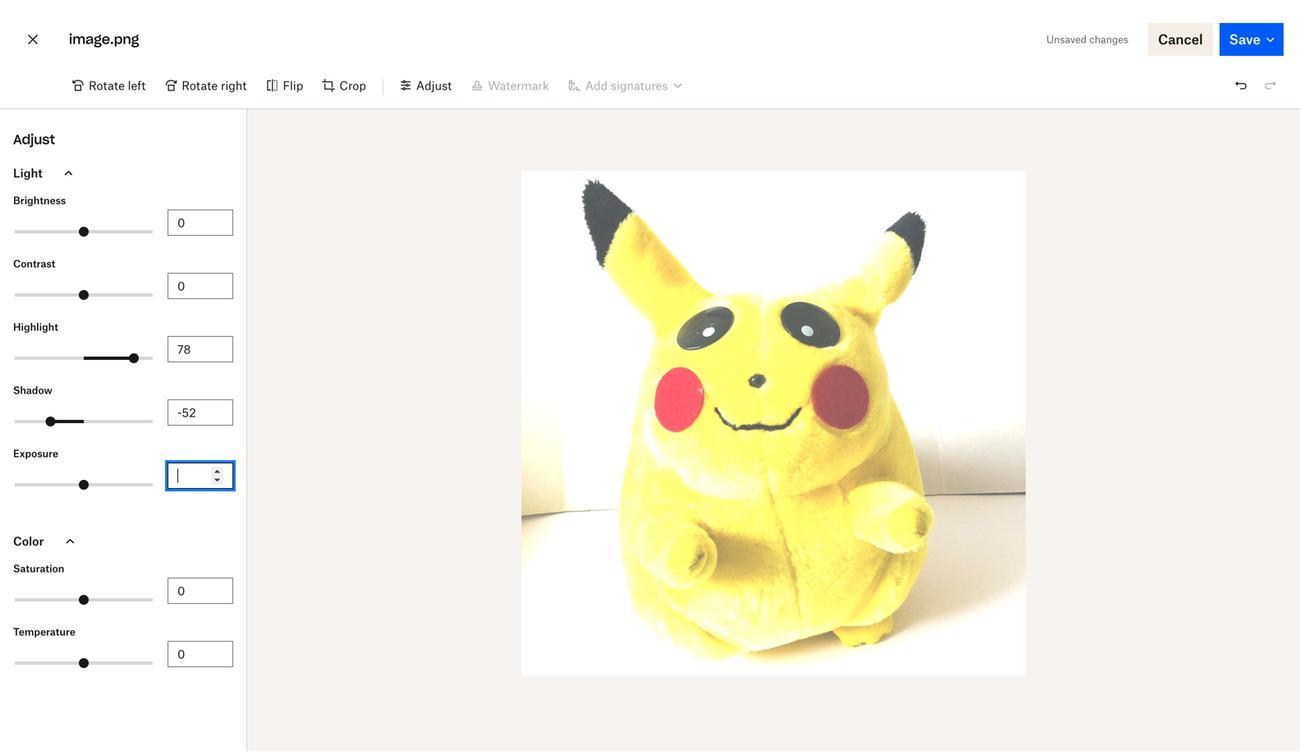 Task type: locate. For each thing, give the bounding box(es) containing it.
1 horizontal spatial adjust
[[416, 78, 452, 92]]

Brightness range field
[[15, 230, 153, 233]]

image.png
[[69, 31, 139, 48]]

0 vertical spatial adjust
[[416, 78, 452, 92]]

rotate for rotate left
[[89, 78, 125, 92]]

save button
[[1220, 23, 1284, 56]]

brightness
[[13, 194, 66, 207]]

adjust up light
[[13, 131, 55, 148]]

Temperature range field
[[15, 661, 153, 665]]

exposure
[[13, 447, 58, 460]]

cancel
[[1159, 31, 1204, 47]]

unsaved
[[1047, 33, 1087, 46]]

Exposure number field
[[177, 467, 224, 485]]

unsaved changes
[[1047, 33, 1129, 46]]

Highlight number field
[[177, 340, 224, 358]]

rotate left
[[89, 78, 146, 92]]

flip button
[[257, 72, 313, 99]]

rotate left right
[[182, 78, 218, 92]]

Shadow range field
[[15, 420, 153, 423]]

contrast
[[13, 258, 55, 270]]

adjust right 'crop'
[[416, 78, 452, 92]]

adjust inside button
[[416, 78, 452, 92]]

adjust
[[416, 78, 452, 92], [13, 131, 55, 148]]

rotate right
[[182, 78, 247, 92]]

1 horizontal spatial rotate
[[182, 78, 218, 92]]

left
[[128, 78, 146, 92]]

rotate right button
[[156, 72, 257, 99]]

rotate left left
[[89, 78, 125, 92]]

rotate inside button
[[89, 78, 125, 92]]

Brightness number field
[[177, 214, 224, 232]]

shadow
[[13, 384, 52, 396]]

adjust button
[[390, 72, 462, 99]]

1 rotate from the left
[[89, 78, 125, 92]]

1 vertical spatial adjust
[[13, 131, 55, 148]]

rotate
[[89, 78, 125, 92], [182, 78, 218, 92]]

0 horizontal spatial rotate
[[89, 78, 125, 92]]

2 rotate from the left
[[182, 78, 218, 92]]

rotate inside "button"
[[182, 78, 218, 92]]



Task type: describe. For each thing, give the bounding box(es) containing it.
Saturation range field
[[15, 598, 153, 601]]

highlight
[[13, 321, 58, 333]]

crop button
[[313, 72, 376, 99]]

Contrast range field
[[15, 293, 153, 297]]

Contrast number field
[[177, 277, 224, 295]]

cancel button
[[1149, 23, 1213, 56]]

color
[[13, 534, 44, 548]]

rotate left button
[[62, 72, 156, 99]]

rotate for rotate right
[[182, 78, 218, 92]]

changes
[[1090, 33, 1129, 46]]

light
[[13, 166, 42, 180]]

0 horizontal spatial adjust
[[13, 131, 55, 148]]

flip
[[283, 78, 303, 92]]

color button
[[0, 522, 247, 560]]

close image
[[23, 26, 43, 53]]

save
[[1230, 31, 1261, 47]]

saturation
[[13, 562, 64, 575]]

Temperature number field
[[177, 645, 224, 663]]

crop
[[340, 78, 366, 92]]

Highlight range field
[[15, 357, 153, 360]]

Saturation number field
[[177, 582, 224, 600]]

Exposure range field
[[15, 483, 153, 486]]

light button
[[0, 154, 247, 192]]

Shadow number field
[[177, 403, 224, 422]]

temperature
[[13, 626, 75, 638]]

right
[[221, 78, 247, 92]]



Task type: vqa. For each thing, say whether or not it's contained in the screenshot.
the top Adjust
yes



